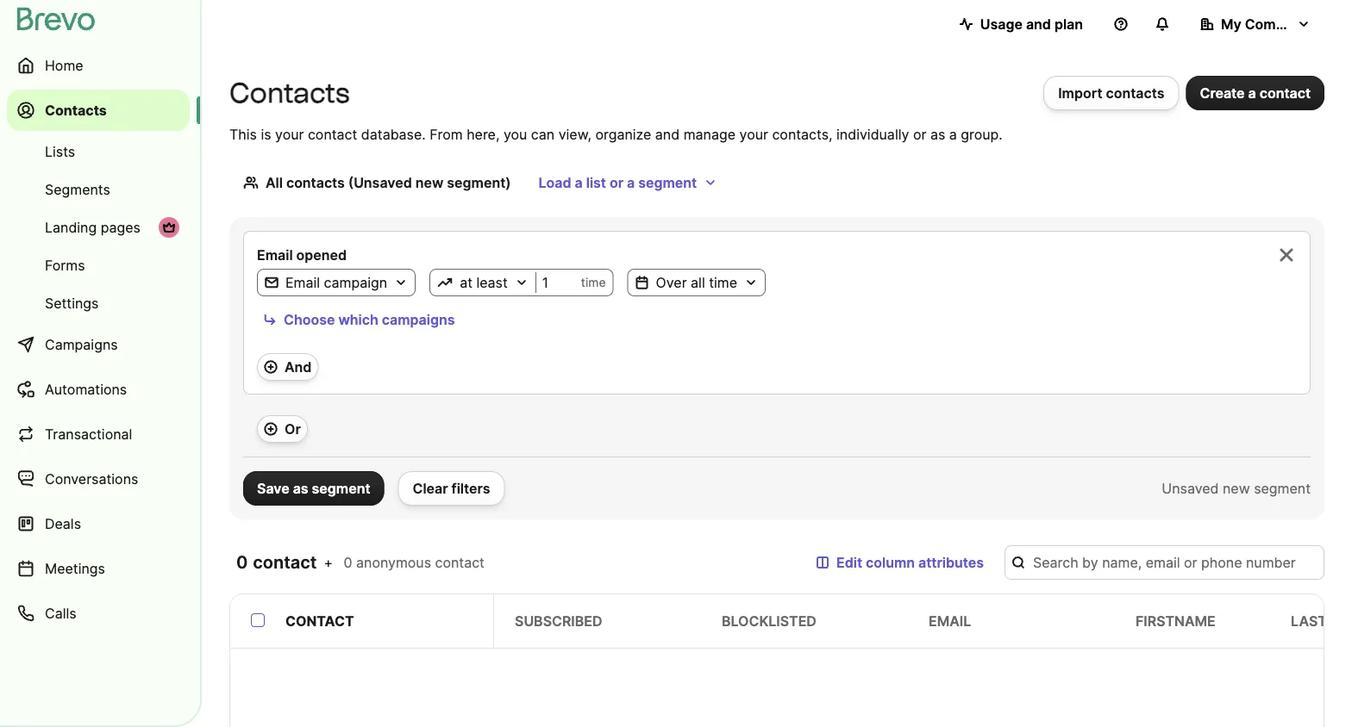 Task type: locate. For each thing, give the bounding box(es) containing it.
0 vertical spatial or
[[913, 126, 927, 143]]

this
[[229, 126, 257, 143]]

view,
[[559, 126, 592, 143]]

contacts up lists
[[45, 102, 107, 119]]

landing pages
[[45, 219, 141, 236]]

1 horizontal spatial 0
[[344, 555, 352, 571]]

opened
[[296, 247, 347, 263]]

campaigns
[[45, 336, 118, 353]]

0 contact + 0 anonymous contact
[[236, 552, 485, 574]]

import
[[1058, 85, 1103, 101]]

campaigns link
[[7, 324, 190, 366]]

None number field
[[536, 274, 581, 291]]

1 vertical spatial contacts
[[286, 174, 345, 191]]

0 horizontal spatial new
[[415, 174, 444, 191]]

contacts link
[[7, 90, 190, 131]]

0
[[236, 552, 249, 574], [344, 555, 352, 571]]

time
[[709, 274, 737, 291], [581, 276, 606, 290]]

settings
[[45, 295, 99, 312]]

as
[[931, 126, 946, 143], [293, 480, 308, 497]]

email down email opened
[[285, 274, 320, 291]]

contacts right 'all'
[[286, 174, 345, 191]]

import contacts
[[1058, 85, 1165, 101]]

0 vertical spatial email
[[257, 247, 293, 263]]

Search by name, email or phone number search field
[[1005, 546, 1325, 580]]

time right all
[[709, 274, 737, 291]]

import contacts button
[[1044, 76, 1179, 110]]

1 vertical spatial as
[[293, 480, 308, 497]]

plan
[[1055, 16, 1083, 32]]

contacts right import
[[1106, 85, 1165, 101]]

or right individually
[[913, 126, 927, 143]]

email inside button
[[285, 274, 320, 291]]

my company button
[[1187, 7, 1325, 41]]

attributes
[[919, 555, 984, 571]]

contacts
[[1106, 85, 1165, 101], [286, 174, 345, 191]]

all
[[691, 274, 705, 291]]

lists link
[[7, 135, 190, 169]]

new right unsaved
[[1223, 480, 1250, 497]]

lists
[[45, 143, 75, 160]]

contact inside 0 contact + 0 anonymous contact
[[435, 555, 485, 571]]

subscribed
[[515, 613, 602, 630]]

email campaign button
[[258, 273, 415, 293]]

manage
[[684, 126, 736, 143]]

0 horizontal spatial and
[[655, 126, 680, 143]]

1 horizontal spatial as
[[931, 126, 946, 143]]

segment for save as segment
[[312, 480, 370, 497]]

email
[[257, 247, 293, 263], [285, 274, 320, 291]]

usage and plan
[[980, 16, 1083, 32]]

1 horizontal spatial time
[[709, 274, 737, 291]]

0 horizontal spatial or
[[610, 174, 624, 191]]

contacts inside import contacts button
[[1106, 85, 1165, 101]]

save as segment
[[257, 480, 370, 497]]

organize
[[595, 126, 651, 143]]

at least
[[460, 274, 508, 291]]

over all time
[[656, 274, 737, 291]]

contacts
[[229, 76, 350, 110], [45, 102, 107, 119]]

load
[[539, 174, 571, 191]]

your right is
[[275, 126, 304, 143]]

this is your contact database. from here, you can view, organize and manage your contacts, individually or as a group.
[[229, 126, 1003, 143]]

a left list
[[575, 174, 583, 191]]

you
[[504, 126, 527, 143]]

clear filters
[[413, 480, 490, 497]]

your
[[275, 126, 304, 143], [740, 126, 768, 143]]

0 vertical spatial and
[[1026, 16, 1051, 32]]

unsaved
[[1162, 480, 1219, 497]]

time left over
[[581, 276, 606, 290]]

as left group.
[[931, 126, 946, 143]]

new right (unsaved
[[415, 174, 444, 191]]

0 horizontal spatial as
[[293, 480, 308, 497]]

or
[[285, 421, 301, 438]]

segment for unsaved new segment
[[1254, 480, 1311, 497]]

from
[[430, 126, 463, 143]]

blocklisted
[[722, 613, 817, 630]]

0 horizontal spatial contacts
[[286, 174, 345, 191]]

individually
[[837, 126, 909, 143]]

0 horizontal spatial 0
[[236, 552, 249, 574]]

0 right +
[[344, 555, 352, 571]]

2 horizontal spatial segment
[[1254, 480, 1311, 497]]

and inside usage and plan button
[[1026, 16, 1051, 32]]

and
[[285, 359, 312, 376]]

0 horizontal spatial your
[[275, 126, 304, 143]]

1 vertical spatial and
[[655, 126, 680, 143]]

1 horizontal spatial segment
[[638, 174, 697, 191]]

or
[[913, 126, 927, 143], [610, 174, 624, 191]]

my
[[1221, 16, 1242, 32]]

contact
[[1260, 85, 1311, 101], [308, 126, 357, 143], [253, 552, 317, 574], [435, 555, 485, 571]]

0 left +
[[236, 552, 249, 574]]

email for email campaign
[[285, 274, 320, 291]]

1 vertical spatial or
[[610, 174, 624, 191]]

1 horizontal spatial contacts
[[1106, 85, 1165, 101]]

or right list
[[610, 174, 624, 191]]

home link
[[7, 45, 190, 86]]

1 horizontal spatial your
[[740, 126, 768, 143]]

1 horizontal spatial new
[[1223, 480, 1250, 497]]

0 inside 0 contact + 0 anonymous contact
[[344, 555, 352, 571]]

and
[[1026, 16, 1051, 32], [655, 126, 680, 143]]

list
[[586, 174, 606, 191]]

contacts up is
[[229, 76, 350, 110]]

or button
[[257, 416, 308, 443]]

and left manage
[[655, 126, 680, 143]]

your right manage
[[740, 126, 768, 143]]

settings link
[[7, 286, 190, 321]]

email left the opened
[[257, 247, 293, 263]]

1 vertical spatial new
[[1223, 480, 1250, 497]]

or inside load a list or a segment button
[[610, 174, 624, 191]]

clear
[[413, 480, 448, 497]]

a
[[1248, 85, 1256, 101], [949, 126, 957, 143], [575, 174, 583, 191], [627, 174, 635, 191]]

0 vertical spatial contacts
[[1106, 85, 1165, 101]]

over all time button
[[628, 273, 765, 293]]

as right save
[[293, 480, 308, 497]]

a right list
[[627, 174, 635, 191]]

contact right "create"
[[1260, 85, 1311, 101]]

0 vertical spatial new
[[415, 174, 444, 191]]

and button
[[257, 354, 319, 381]]

and left plan at the top of the page
[[1026, 16, 1051, 32]]

landing pages link
[[7, 210, 190, 245]]

1 vertical spatial email
[[285, 274, 320, 291]]

+
[[324, 555, 333, 571]]

1 horizontal spatial and
[[1026, 16, 1051, 32]]

email campaign
[[285, 274, 387, 291]]

0 horizontal spatial segment
[[312, 480, 370, 497]]

contact right anonymous
[[435, 555, 485, 571]]

contact left database.
[[308, 126, 357, 143]]

new
[[415, 174, 444, 191], [1223, 480, 1250, 497]]

deals link
[[7, 504, 190, 545]]



Task type: describe. For each thing, give the bounding box(es) containing it.
meetings
[[45, 561, 105, 577]]

edit
[[837, 555, 863, 571]]

choose which campaigns
[[284, 311, 455, 328]]

deals
[[45, 516, 81, 533]]

choose
[[284, 311, 335, 328]]

0 vertical spatial as
[[931, 126, 946, 143]]

forms link
[[7, 248, 190, 283]]

my company
[[1221, 16, 1309, 32]]

contacts for import
[[1106, 85, 1165, 101]]

email for email opened
[[257, 247, 293, 263]]

automations
[[45, 381, 127, 398]]

create a contact
[[1200, 85, 1311, 101]]

conversations link
[[7, 459, 190, 500]]

contact left +
[[253, 552, 317, 574]]

contacts,
[[772, 126, 833, 143]]

create
[[1200, 85, 1245, 101]]

segments link
[[7, 172, 190, 207]]

save
[[257, 480, 290, 497]]

campaign
[[324, 274, 387, 291]]

1 your from the left
[[275, 126, 304, 143]]

email opened
[[257, 247, 347, 263]]

0 horizontal spatial contacts
[[45, 102, 107, 119]]

at
[[460, 274, 473, 291]]

calls
[[45, 605, 76, 622]]

firstname
[[1136, 613, 1216, 630]]

home
[[45, 57, 83, 74]]

over
[[656, 274, 687, 291]]

2 your from the left
[[740, 126, 768, 143]]

load a list or a segment
[[539, 174, 697, 191]]

database.
[[361, 126, 426, 143]]

landing
[[45, 219, 97, 236]]

automations link
[[7, 369, 190, 411]]

choose which campaigns button
[[257, 307, 461, 333]]

can
[[531, 126, 555, 143]]

campaigns
[[382, 311, 455, 328]]

edit column attributes button
[[802, 546, 998, 580]]

pages
[[101, 219, 141, 236]]

0 horizontal spatial time
[[581, 276, 606, 290]]

(unsaved
[[348, 174, 412, 191]]

conversations
[[45, 471, 138, 488]]

1 horizontal spatial contacts
[[229, 76, 350, 110]]

edit column attributes
[[837, 555, 984, 571]]

1 horizontal spatial or
[[913, 126, 927, 143]]

usage
[[980, 16, 1023, 32]]

as inside button
[[293, 480, 308, 497]]

all contacts (unsaved new segment)
[[266, 174, 511, 191]]

save as segment button
[[243, 472, 384, 506]]

here,
[[467, 126, 500, 143]]

calls link
[[7, 593, 190, 635]]

clear filters button
[[398, 472, 505, 506]]

filters
[[452, 480, 490, 497]]

at least button
[[430, 273, 535, 293]]

time inside button
[[709, 274, 737, 291]]

email
[[929, 613, 971, 630]]

segments
[[45, 181, 110, 198]]

anonymous
[[356, 555, 431, 571]]

segment)
[[447, 174, 511, 191]]

lastnam
[[1291, 613, 1352, 630]]

contacts for all
[[286, 174, 345, 191]]

contact
[[285, 613, 354, 630]]

group.
[[961, 126, 1003, 143]]

a right "create"
[[1248, 85, 1256, 101]]

create a contact button
[[1186, 76, 1325, 110]]

left___rvooi image
[[162, 221, 176, 235]]

contact inside create a contact button
[[1260, 85, 1311, 101]]

load a list or a segment button
[[525, 166, 731, 200]]

company
[[1245, 16, 1309, 32]]

transactional link
[[7, 414, 190, 455]]

column
[[866, 555, 915, 571]]

meetings link
[[7, 549, 190, 590]]

usage and plan button
[[946, 7, 1097, 41]]

forms
[[45, 257, 85, 274]]

transactional
[[45, 426, 132, 443]]

least
[[476, 274, 508, 291]]

unsaved new segment
[[1162, 480, 1311, 497]]

a left group.
[[949, 126, 957, 143]]

is
[[261, 126, 271, 143]]

all
[[266, 174, 283, 191]]



Task type: vqa. For each thing, say whether or not it's contained in the screenshot.
From
yes



